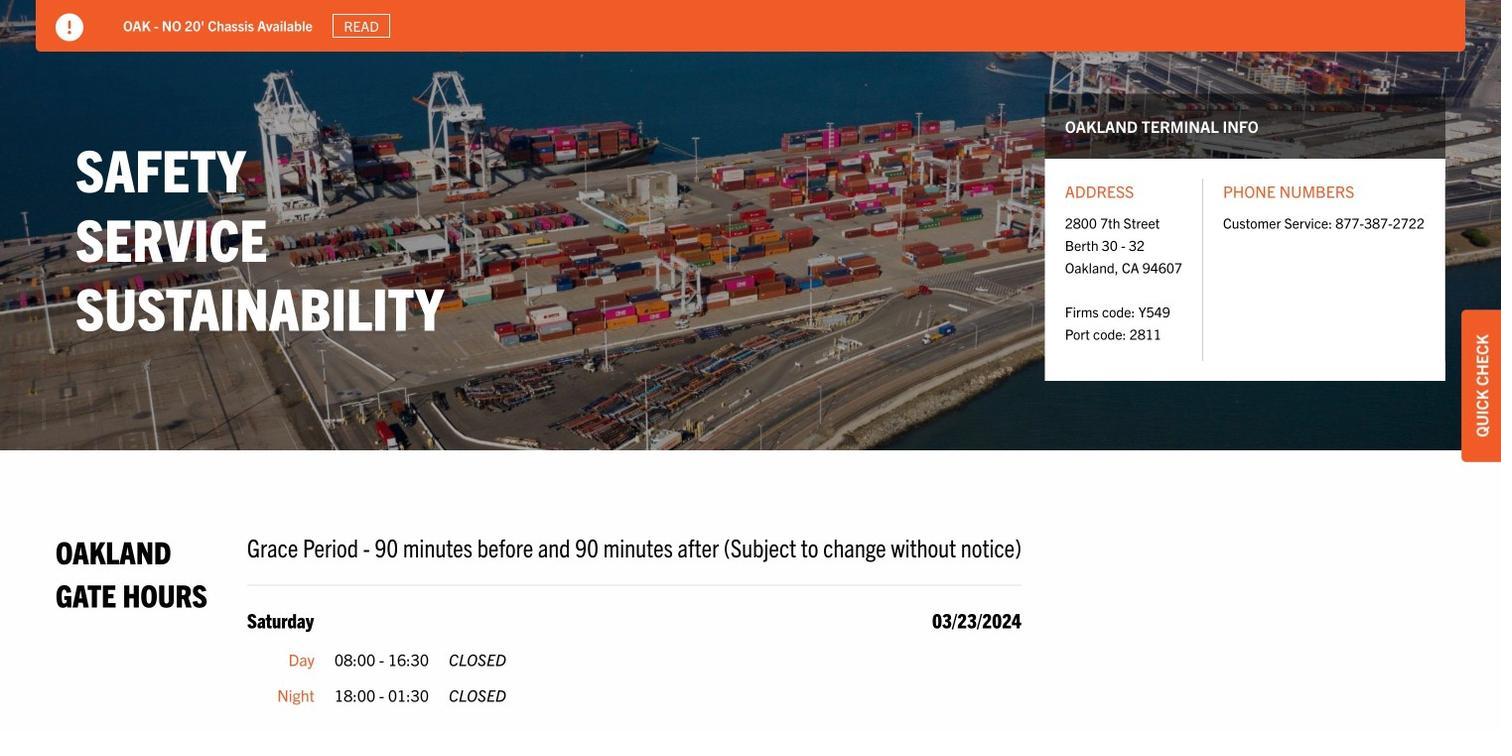 Task type: describe. For each thing, give the bounding box(es) containing it.
solid image
[[56, 13, 83, 41]]



Task type: vqa. For each thing, say whether or not it's contained in the screenshot.
THE 877-
no



